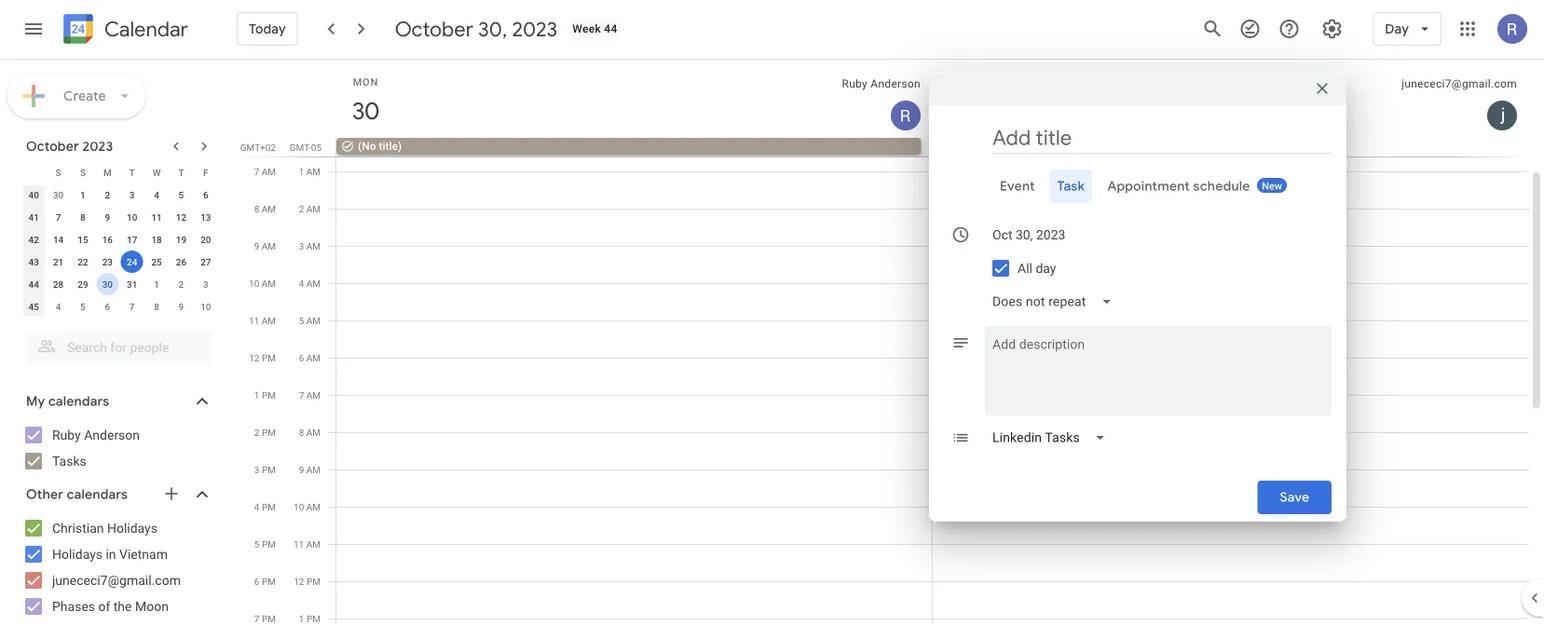 Task type: describe. For each thing, give the bounding box(es) containing it.
20 element
[[195, 228, 217, 251]]

9 inside "element"
[[179, 301, 184, 312]]

calendar heading
[[101, 16, 188, 42]]

week 44
[[573, 22, 618, 35]]

junececi7@gmail.com inside other calendars list
[[52, 573, 181, 588]]

pm up 5 pm
[[262, 502, 276, 513]]

1 horizontal spatial 44
[[604, 22, 618, 35]]

1 horizontal spatial 2023
[[512, 16, 558, 42]]

20
[[201, 234, 211, 245]]

schedule
[[1194, 178, 1251, 195]]

week
[[573, 22, 601, 35]]

row containing 44
[[21, 273, 218, 296]]

october for october 30, 2023
[[395, 16, 474, 42]]

9 right 20 element
[[254, 241, 259, 252]]

30 for september 30 element
[[53, 189, 64, 200]]

ruby anderson inside my calendars list
[[52, 427, 140, 443]]

9 up the 16 element
[[105, 212, 110, 223]]

pm down 6 pm
[[262, 613, 276, 625]]

7 down gmt+02
[[254, 166, 259, 177]]

am down gmt+02
[[262, 166, 276, 177]]

6 down f
[[203, 189, 209, 200]]

6 am
[[299, 352, 321, 364]]

16
[[102, 234, 113, 245]]

row containing 40
[[21, 184, 218, 206]]

(no
[[358, 140, 376, 153]]

25
[[151, 256, 162, 268]]

24 cell
[[120, 251, 144, 273]]

calendars for other calendars
[[67, 487, 128, 503]]

7 pm
[[254, 613, 276, 625]]

of
[[98, 599, 110, 614]]

w
[[153, 167, 161, 178]]

22
[[78, 256, 88, 268]]

31
[[127, 279, 137, 290]]

appointment schedule
[[1108, 178, 1251, 195]]

10 up 17
[[127, 212, 137, 223]]

anderson inside my calendars list
[[84, 427, 140, 443]]

41
[[28, 212, 39, 223]]

30 column header
[[337, 60, 933, 138]]

tab list containing event
[[944, 170, 1332, 203]]

gmt+02
[[240, 142, 276, 153]]

the
[[114, 599, 132, 614]]

4 up 11 element
[[154, 189, 159, 200]]

2 for 2 am
[[299, 203, 304, 214]]

in
[[106, 547, 116, 562]]

0 vertical spatial holidays
[[107, 521, 158, 536]]

30 element
[[96, 273, 119, 296]]

christian
[[52, 521, 104, 536]]

am down 4 am
[[306, 315, 321, 326]]

pm right the 7 pm
[[307, 613, 321, 625]]

6 for 6 pm
[[254, 576, 260, 587]]

monday, october 30 element
[[344, 89, 387, 132]]

5 for "november 5" element
[[80, 301, 86, 312]]

my calendars button
[[4, 387, 231, 417]]

(no title)
[[358, 140, 402, 153]]

november 10 element
[[195, 296, 217, 318]]

5 am
[[299, 315, 321, 326]]

8 right 13 element
[[254, 203, 259, 214]]

am left the 5 am in the bottom left of the page
[[262, 315, 276, 326]]

40
[[28, 189, 39, 200]]

0 vertical spatial 10 am
[[249, 278, 276, 289]]

21
[[53, 256, 64, 268]]

10 down the november 3 element
[[201, 301, 211, 312]]

calendars for my calendars
[[48, 393, 109, 410]]

day button
[[1373, 7, 1442, 51]]

my
[[26, 393, 45, 410]]

m
[[103, 167, 112, 178]]

september 30 element
[[47, 184, 70, 206]]

am left '3 am'
[[262, 241, 276, 252]]

5 up 12 element
[[179, 189, 184, 200]]

1 horizontal spatial 7 am
[[299, 390, 321, 401]]

13 element
[[195, 206, 217, 228]]

am up 4 am
[[306, 241, 321, 252]]

19 element
[[170, 228, 192, 251]]

0 horizontal spatial 9 am
[[254, 241, 276, 252]]

ruby inside 30 column header
[[842, 77, 868, 90]]

all
[[1018, 261, 1033, 276]]

pm down 4 pm
[[262, 539, 276, 550]]

1 horizontal spatial 11 am
[[294, 539, 321, 550]]

junececi7@gmail.com inside 30 'grid'
[[1402, 77, 1518, 90]]

row inside 30 'grid'
[[328, 134, 1530, 626]]

moon
[[135, 599, 169, 614]]

4 am
[[299, 278, 321, 289]]

5 for 5 am
[[299, 315, 304, 326]]

day
[[1386, 21, 1410, 37]]

4 pm
[[254, 502, 276, 513]]

23
[[102, 256, 113, 268]]

30 cell
[[95, 273, 120, 296]]

1 t from the left
[[129, 167, 135, 178]]

12 element
[[170, 206, 192, 228]]

1 right september 30 element
[[80, 189, 86, 200]]

october 30, 2023
[[395, 16, 558, 42]]

october 2023 grid
[[18, 161, 218, 318]]

task button
[[1050, 170, 1093, 203]]

30,
[[478, 16, 507, 42]]

16 element
[[96, 228, 119, 251]]

1 horizontal spatial 8 am
[[299, 427, 321, 438]]

pm up 3 pm
[[262, 427, 276, 438]]

7 down 31 element
[[129, 301, 135, 312]]

november 6 element
[[96, 296, 119, 318]]

11 inside 11 element
[[151, 212, 162, 223]]

1 down gmt-
[[299, 166, 304, 177]]

new
[[1262, 180, 1283, 192]]

gmt-
[[290, 142, 311, 153]]

30 inside mon 30
[[351, 96, 378, 126]]

5 pm
[[254, 539, 276, 550]]

17
[[127, 234, 137, 245]]

title)
[[379, 140, 402, 153]]

anderson inside 30 column header
[[871, 77, 921, 90]]

november 5 element
[[72, 296, 94, 318]]

28 element
[[47, 273, 70, 296]]

29
[[78, 279, 88, 290]]

october for october 2023
[[26, 138, 79, 155]]

other calendars button
[[4, 480, 231, 510]]

create button
[[7, 74, 145, 118]]

am right 5 pm
[[306, 539, 321, 550]]

15 element
[[72, 228, 94, 251]]

pm up 4 pm
[[262, 464, 276, 475]]

calendar element
[[60, 10, 188, 51]]

2 horizontal spatial 12
[[294, 576, 304, 587]]

row containing 45
[[21, 296, 218, 318]]

today button
[[237, 7, 298, 51]]

settings menu image
[[1321, 18, 1344, 40]]

am right 3 pm
[[306, 464, 321, 475]]

new element
[[1258, 178, 1287, 193]]

november 7 element
[[121, 296, 143, 318]]

november 1 element
[[145, 273, 168, 296]]

3 pm
[[254, 464, 276, 475]]

event
[[1000, 178, 1035, 195]]

day
[[1036, 261, 1057, 276]]

2 for november 2 element
[[179, 279, 184, 290]]

1 s from the left
[[56, 167, 61, 178]]

ruby anderson inside 30 column header
[[842, 77, 921, 90]]

3 up 10 element in the top of the page
[[129, 189, 135, 200]]

26 element
[[170, 251, 192, 273]]

6 for 6 am
[[299, 352, 304, 364]]

main drawer image
[[22, 18, 45, 40]]

30 grid
[[239, 60, 1545, 626]]

create
[[63, 88, 106, 104]]

all day
[[1018, 261, 1057, 276]]

05
[[311, 142, 322, 153]]

2 for 2 pm
[[254, 427, 260, 438]]

9 right 3 pm
[[299, 464, 304, 475]]

gmt-05
[[290, 142, 322, 153]]

19
[[176, 234, 187, 245]]



Task type: locate. For each thing, give the bounding box(es) containing it.
9 am right 3 pm
[[299, 464, 321, 475]]

2 pm
[[254, 427, 276, 438]]

phases
[[52, 599, 95, 614]]

0 horizontal spatial october
[[26, 138, 79, 155]]

t
[[129, 167, 135, 178], [178, 167, 184, 178]]

s up september 30 element
[[56, 167, 61, 178]]

calendars up christian holidays
[[67, 487, 128, 503]]

8
[[254, 203, 259, 214], [80, 212, 86, 223], [154, 301, 159, 312], [299, 427, 304, 438]]

am right 4 pm
[[306, 502, 321, 513]]

1 pm
[[254, 390, 276, 401], [299, 613, 321, 625]]

12 pm left 6 am
[[249, 352, 276, 364]]

1 cell from the left
[[337, 134, 933, 626]]

1 vertical spatial 30
[[53, 189, 64, 200]]

0 horizontal spatial ruby anderson
[[52, 427, 140, 443]]

7 am down gmt+02
[[254, 166, 276, 177]]

12 up the 19
[[176, 212, 187, 223]]

0 vertical spatial 11 am
[[249, 315, 276, 326]]

15
[[78, 234, 88, 245]]

anderson down my calendars dropdown button
[[84, 427, 140, 443]]

0 horizontal spatial anderson
[[84, 427, 140, 443]]

44 right week
[[604, 22, 618, 35]]

junececi7@gmail.com down day 'dropdown button'
[[1402, 77, 1518, 90]]

ruby
[[842, 77, 868, 90], [52, 427, 81, 443]]

1 horizontal spatial 10 am
[[294, 502, 321, 513]]

6 down the 5 am in the bottom left of the page
[[299, 352, 304, 364]]

12
[[176, 212, 187, 223], [249, 352, 260, 364], [294, 576, 304, 587]]

1 horizontal spatial s
[[80, 167, 86, 178]]

1 vertical spatial ruby
[[52, 427, 81, 443]]

(no title) row
[[328, 138, 1545, 157]]

6
[[203, 189, 209, 200], [105, 301, 110, 312], [299, 352, 304, 364], [254, 576, 260, 587]]

0 horizontal spatial 12 pm
[[249, 352, 276, 364]]

tasks
[[52, 454, 86, 469]]

8 am
[[254, 203, 276, 214], [299, 427, 321, 438]]

10 am
[[249, 278, 276, 289], [294, 502, 321, 513]]

1 vertical spatial junececi7@gmail.com
[[52, 573, 181, 588]]

today
[[249, 21, 286, 37]]

t left w
[[129, 167, 135, 178]]

14 element
[[47, 228, 70, 251]]

None field
[[985, 285, 1128, 319], [985, 421, 1121, 455], [985, 285, 1128, 319], [985, 421, 1121, 455]]

7 am
[[254, 166, 276, 177], [299, 390, 321, 401]]

10 element
[[121, 206, 143, 228]]

0 vertical spatial 9 am
[[254, 241, 276, 252]]

1 vertical spatial 8 am
[[299, 427, 321, 438]]

november 3 element
[[195, 273, 217, 296]]

7
[[254, 166, 259, 177], [56, 212, 61, 223], [129, 301, 135, 312], [299, 390, 304, 401], [254, 613, 260, 625]]

11 up 18
[[151, 212, 162, 223]]

21 element
[[47, 251, 70, 273]]

6 for november 6 element
[[105, 301, 110, 312]]

11 am right 5 pm
[[294, 539, 321, 550]]

row containing 42
[[21, 228, 218, 251]]

0 vertical spatial 12
[[176, 212, 187, 223]]

row group containing 40
[[21, 184, 218, 318]]

christian holidays
[[52, 521, 158, 536]]

0 vertical spatial 7 am
[[254, 166, 276, 177]]

4 down 28 element
[[56, 301, 61, 312]]

1 vertical spatial holidays
[[52, 547, 103, 562]]

25 element
[[145, 251, 168, 273]]

13
[[201, 212, 211, 223]]

october left 30,
[[395, 16, 474, 42]]

11 am left the 5 am in the bottom left of the page
[[249, 315, 276, 326]]

1 vertical spatial calendars
[[67, 487, 128, 503]]

october up september 30 element
[[26, 138, 79, 155]]

calendars right my
[[48, 393, 109, 410]]

2 vertical spatial 11
[[294, 539, 304, 550]]

30 down 23 at top left
[[102, 279, 113, 290]]

4 up 5 pm
[[254, 502, 260, 513]]

october
[[395, 16, 474, 42], [26, 138, 79, 155]]

12 inside october 2023 "grid"
[[176, 212, 187, 223]]

column header inside october 2023 "grid"
[[21, 161, 46, 184]]

pm right 6 pm
[[307, 576, 321, 587]]

0 vertical spatial 8 am
[[254, 203, 276, 214]]

0 horizontal spatial 11 am
[[249, 315, 276, 326]]

43
[[28, 256, 39, 268]]

44 up the 45
[[28, 279, 39, 290]]

holidays down christian
[[52, 547, 103, 562]]

vietnam
[[119, 547, 168, 562]]

calendar
[[104, 16, 188, 42]]

0 horizontal spatial ruby
[[52, 427, 81, 443]]

pm left 6 am
[[262, 352, 276, 364]]

6 up the 7 pm
[[254, 576, 260, 587]]

add other calendars image
[[162, 485, 181, 503]]

row group
[[21, 184, 218, 318]]

5
[[179, 189, 184, 200], [80, 301, 86, 312], [299, 315, 304, 326], [254, 539, 260, 550]]

1 horizontal spatial 11
[[249, 315, 259, 326]]

row
[[328, 134, 1530, 626], [21, 161, 218, 184], [21, 184, 218, 206], [21, 206, 218, 228], [21, 228, 218, 251], [21, 251, 218, 273], [21, 273, 218, 296], [21, 296, 218, 318]]

2 horizontal spatial 11
[[294, 539, 304, 550]]

am down 6 am
[[306, 390, 321, 401]]

0 horizontal spatial s
[[56, 167, 61, 178]]

cell
[[337, 134, 933, 626], [933, 134, 1530, 626]]

12 right 6 pm
[[294, 576, 304, 587]]

1 vertical spatial 1 pm
[[299, 613, 321, 625]]

1 horizontal spatial junececi7@gmail.com
[[1402, 77, 1518, 90]]

30 inside cell
[[102, 279, 113, 290]]

am up the 5 am in the bottom left of the page
[[306, 278, 321, 289]]

1 vertical spatial 11
[[249, 315, 259, 326]]

30 for 30 element
[[102, 279, 113, 290]]

1 vertical spatial 12
[[249, 352, 260, 364]]

0 vertical spatial 30
[[351, 96, 378, 126]]

0 vertical spatial 1 pm
[[254, 390, 276, 401]]

12 pm
[[249, 352, 276, 364], [294, 576, 321, 587]]

5 down 4 pm
[[254, 539, 260, 550]]

0 horizontal spatial junececi7@gmail.com
[[52, 573, 181, 588]]

1 vertical spatial 12 pm
[[294, 576, 321, 587]]

0 vertical spatial ruby anderson
[[842, 77, 921, 90]]

8 right 2 pm
[[299, 427, 304, 438]]

0 horizontal spatial 10 am
[[249, 278, 276, 289]]

am right 2 pm
[[306, 427, 321, 438]]

november 2 element
[[170, 273, 192, 296]]

1 vertical spatial october
[[26, 138, 79, 155]]

24
[[127, 256, 137, 268]]

7 down 6 am
[[299, 390, 304, 401]]

10 am right 4 pm
[[294, 502, 321, 513]]

mon
[[353, 76, 379, 88]]

2 horizontal spatial 30
[[351, 96, 378, 126]]

column header
[[21, 161, 46, 184]]

pm up the 7 pm
[[262, 576, 276, 587]]

am left 4 am
[[262, 278, 276, 289]]

9
[[105, 212, 110, 223], [254, 241, 259, 252], [179, 301, 184, 312], [299, 464, 304, 475]]

12 left 6 am
[[249, 352, 260, 364]]

appointment
[[1108, 178, 1190, 195]]

11 element
[[145, 206, 168, 228]]

2 vertical spatial 30
[[102, 279, 113, 290]]

0 vertical spatial 2023
[[512, 16, 558, 42]]

28
[[53, 279, 64, 290]]

9 down november 2 element
[[179, 301, 184, 312]]

1 horizontal spatial october
[[395, 16, 474, 42]]

my calendars list
[[4, 420, 231, 476]]

11 right 5 pm
[[294, 539, 304, 550]]

7 up 14 element
[[56, 212, 61, 223]]

9 am
[[254, 241, 276, 252], [299, 464, 321, 475]]

3 for the november 3 element
[[203, 279, 209, 290]]

2 s from the left
[[80, 167, 86, 178]]

row group inside october 2023 "grid"
[[21, 184, 218, 318]]

3 am
[[299, 241, 321, 252]]

phases of the moon
[[52, 599, 169, 614]]

22 element
[[72, 251, 94, 273]]

31 element
[[121, 273, 143, 296]]

holidays up vietnam
[[107, 521, 158, 536]]

0 vertical spatial 44
[[604, 22, 618, 35]]

2023 right 30,
[[512, 16, 558, 42]]

am down 1 am
[[306, 203, 321, 214]]

9 am left '3 am'
[[254, 241, 276, 252]]

1 horizontal spatial 12 pm
[[294, 576, 321, 587]]

0 horizontal spatial 2023
[[82, 138, 113, 155]]

6 pm
[[254, 576, 276, 587]]

task
[[1058, 178, 1086, 195]]

2 down 1 am
[[299, 203, 304, 214]]

2 down 26 element
[[179, 279, 184, 290]]

1 horizontal spatial holidays
[[107, 521, 158, 536]]

0 horizontal spatial 11
[[151, 212, 162, 223]]

5 for 5 pm
[[254, 539, 260, 550]]

1 horizontal spatial 1 pm
[[299, 613, 321, 625]]

18 element
[[145, 228, 168, 251]]

1 pm right the 7 pm
[[299, 613, 321, 625]]

1 horizontal spatial 12
[[249, 352, 260, 364]]

ruby inside my calendars list
[[52, 427, 81, 443]]

ruby anderson
[[842, 77, 921, 90], [52, 427, 140, 443]]

1 down 25 'element'
[[154, 279, 159, 290]]

am down the 5 am in the bottom left of the page
[[306, 352, 321, 364]]

2 t from the left
[[178, 167, 184, 178]]

11
[[151, 212, 162, 223], [249, 315, 259, 326], [294, 539, 304, 550]]

45
[[28, 301, 39, 312]]

1 vertical spatial 11 am
[[294, 539, 321, 550]]

1 up 2 pm
[[254, 390, 260, 401]]

8 am left 2 am
[[254, 203, 276, 214]]

0 vertical spatial calendars
[[48, 393, 109, 410]]

ruby anderson up tasks
[[52, 427, 140, 443]]

4 for 4 pm
[[254, 502, 260, 513]]

30 down mon
[[351, 96, 378, 126]]

26
[[176, 256, 187, 268]]

mon 30
[[351, 76, 379, 126]]

2023
[[512, 16, 558, 42], [82, 138, 113, 155]]

Add description text field
[[985, 334, 1332, 401]]

11 right november 10 element
[[249, 315, 259, 326]]

2 up 3 pm
[[254, 427, 260, 438]]

4 for november 4 element
[[56, 301, 61, 312]]

1 vertical spatial 10 am
[[294, 502, 321, 513]]

am down '05'
[[306, 166, 321, 177]]

1 vertical spatial 2023
[[82, 138, 113, 155]]

am
[[262, 166, 276, 177], [306, 166, 321, 177], [262, 203, 276, 214], [306, 203, 321, 214], [262, 241, 276, 252], [306, 241, 321, 252], [262, 278, 276, 289], [306, 278, 321, 289], [262, 315, 276, 326], [306, 315, 321, 326], [306, 352, 321, 364], [306, 390, 321, 401], [306, 427, 321, 438], [306, 464, 321, 475], [306, 502, 321, 513], [306, 539, 321, 550]]

3
[[129, 189, 135, 200], [299, 241, 304, 252], [203, 279, 209, 290], [254, 464, 260, 475]]

1 vertical spatial 9 am
[[299, 464, 321, 475]]

2 down m
[[105, 189, 110, 200]]

other calendars list
[[4, 514, 231, 626]]

1 vertical spatial 44
[[28, 279, 39, 290]]

1 vertical spatial ruby anderson
[[52, 427, 140, 443]]

27
[[201, 256, 211, 268]]

5 down 4 am
[[299, 315, 304, 326]]

44 inside october 2023 "grid"
[[28, 279, 39, 290]]

t right w
[[178, 167, 184, 178]]

Start date text field
[[993, 224, 1066, 246]]

8 am right 2 pm
[[299, 427, 321, 438]]

0 vertical spatial anderson
[[871, 77, 921, 90]]

0 vertical spatial 12 pm
[[249, 352, 276, 364]]

27 element
[[195, 251, 217, 273]]

4 for 4 am
[[299, 278, 304, 289]]

0 vertical spatial junececi7@gmail.com
[[1402, 77, 1518, 90]]

14
[[53, 234, 64, 245]]

3 for 3 am
[[299, 241, 304, 252]]

1 am
[[299, 166, 321, 177]]

18
[[151, 234, 162, 245]]

holidays in vietnam
[[52, 547, 168, 562]]

november 4 element
[[47, 296, 70, 318]]

1 pm up 2 pm
[[254, 390, 276, 401]]

s left m
[[80, 167, 86, 178]]

4
[[154, 189, 159, 200], [299, 278, 304, 289], [56, 301, 61, 312], [254, 502, 260, 513]]

november 9 element
[[170, 296, 192, 318]]

pm
[[262, 352, 276, 364], [262, 390, 276, 401], [262, 427, 276, 438], [262, 464, 276, 475], [262, 502, 276, 513], [262, 539, 276, 550], [262, 576, 276, 587], [307, 576, 321, 587], [262, 613, 276, 625], [307, 613, 321, 625]]

am left 2 am
[[262, 203, 276, 214]]

junececi7@gmail.com down in
[[52, 573, 181, 588]]

0 horizontal spatial 1 pm
[[254, 390, 276, 401]]

Search for people text field
[[37, 331, 201, 365]]

0 horizontal spatial t
[[129, 167, 135, 178]]

tab list
[[944, 170, 1332, 203]]

my calendars
[[26, 393, 109, 410]]

6 down 30 element
[[105, 301, 110, 312]]

holidays
[[107, 521, 158, 536], [52, 547, 103, 562]]

row containing 43
[[21, 251, 218, 273]]

2 am
[[299, 203, 321, 214]]

5 down 29 element
[[80, 301, 86, 312]]

1 horizontal spatial t
[[178, 167, 184, 178]]

1 horizontal spatial ruby anderson
[[842, 77, 921, 90]]

1 right the 7 pm
[[299, 613, 304, 625]]

1 horizontal spatial anderson
[[871, 77, 921, 90]]

42
[[28, 234, 39, 245]]

event button
[[993, 170, 1043, 203]]

1 horizontal spatial 9 am
[[299, 464, 321, 475]]

november 8 element
[[145, 296, 168, 318]]

0 horizontal spatial 44
[[28, 279, 39, 290]]

0 vertical spatial 11
[[151, 212, 162, 223]]

calendars
[[48, 393, 109, 410], [67, 487, 128, 503]]

10 right the november 3 element
[[249, 278, 259, 289]]

1
[[299, 166, 304, 177], [80, 189, 86, 200], [154, 279, 159, 290], [254, 390, 260, 401], [299, 613, 304, 625]]

10 am left 4 am
[[249, 278, 276, 289]]

1 horizontal spatial ruby
[[842, 77, 868, 90]]

0 horizontal spatial 12
[[176, 212, 187, 223]]

0 horizontal spatial 30
[[53, 189, 64, 200]]

7 down 6 pm
[[254, 613, 260, 625]]

1 vertical spatial 7 am
[[299, 390, 321, 401]]

anderson up (no title) row
[[871, 77, 921, 90]]

3 for 3 pm
[[254, 464, 260, 475]]

10
[[127, 212, 137, 223], [249, 278, 259, 289], [201, 301, 211, 312], [294, 502, 304, 513]]

0 horizontal spatial 8 am
[[254, 203, 276, 214]]

october 2023
[[26, 138, 113, 155]]

ruby anderson up (no title) row
[[842, 77, 921, 90]]

17 element
[[121, 228, 143, 251]]

2 cell from the left
[[933, 134, 1530, 626]]

8 down november 1 element
[[154, 301, 159, 312]]

30 right 40
[[53, 189, 64, 200]]

23 element
[[96, 251, 119, 273]]

(no title) button
[[337, 138, 922, 155]]

other
[[26, 487, 64, 503]]

pm up 2 pm
[[262, 390, 276, 401]]

8 up 15 element
[[80, 212, 86, 223]]

other calendars
[[26, 487, 128, 503]]

0 horizontal spatial 7 am
[[254, 166, 276, 177]]

44
[[604, 22, 618, 35], [28, 279, 39, 290]]

Add title text field
[[993, 124, 1332, 152]]

row containing s
[[21, 161, 218, 184]]

None search field
[[0, 323, 231, 365]]

row containing 41
[[21, 206, 218, 228]]

29 element
[[72, 273, 94, 296]]

24, today element
[[121, 251, 143, 273]]

1 vertical spatial anderson
[[84, 427, 140, 443]]

0 horizontal spatial holidays
[[52, 547, 103, 562]]

0 vertical spatial ruby
[[842, 77, 868, 90]]

10 right 4 pm
[[294, 502, 304, 513]]

30
[[351, 96, 378, 126], [53, 189, 64, 200], [102, 279, 113, 290]]

0 vertical spatial october
[[395, 16, 474, 42]]

1 horizontal spatial 30
[[102, 279, 113, 290]]

anderson
[[871, 77, 921, 90], [84, 427, 140, 443]]

junececi7@gmail.com
[[1402, 77, 1518, 90], [52, 573, 181, 588]]

2 vertical spatial 12
[[294, 576, 304, 587]]

f
[[203, 167, 208, 178]]



Task type: vqa. For each thing, say whether or not it's contained in the screenshot.
4 element
no



